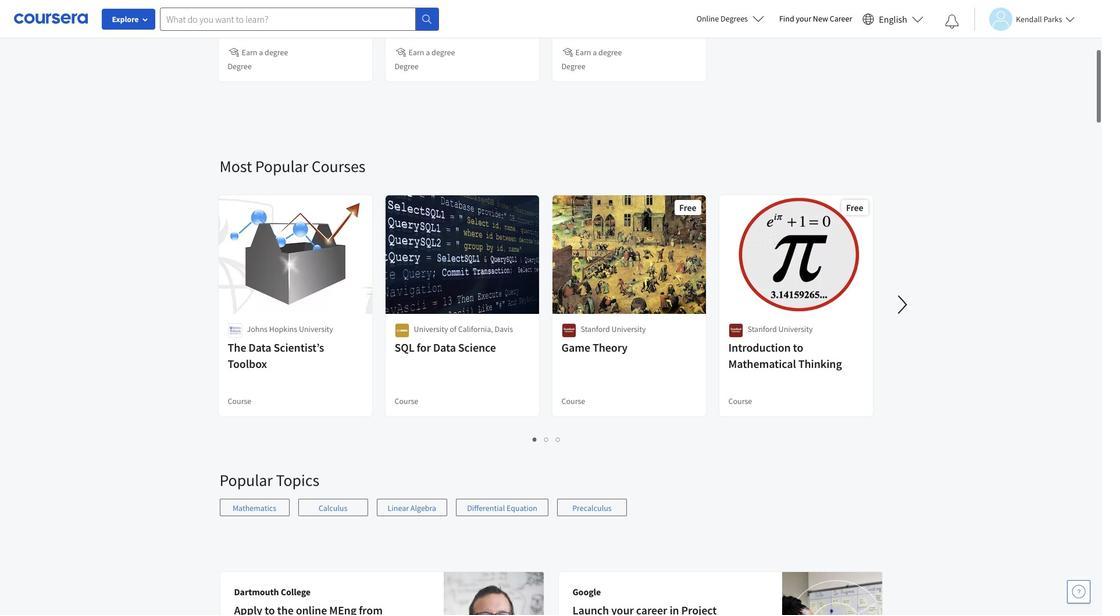 Task type: vqa. For each thing, say whether or not it's contained in the screenshot.
the bottommost With
no



Task type: locate. For each thing, give the bounding box(es) containing it.
course down "mathematical"
[[728, 396, 752, 407]]

0 vertical spatial list
[[220, 433, 874, 446]]

stanford university up theory
[[581, 324, 646, 334]]

degree down (statistics)
[[228, 61, 252, 72]]

3 university from the left
[[612, 324, 646, 334]]

course for introduction to mathematical thinking
[[728, 396, 752, 407]]

for
[[417, 340, 431, 355]]

explore
[[112, 14, 139, 24]]

0 horizontal spatial earn
[[242, 47, 257, 58]]

1 button
[[529, 433, 541, 446]]

0 vertical spatial of
[[441, 5, 451, 20]]

earn a degree down (statistics)
[[242, 47, 288, 58]]

1 stanford university from the left
[[581, 324, 646, 334]]

0 horizontal spatial free
[[679, 202, 696, 213]]

science
[[275, 5, 313, 20], [453, 5, 491, 20], [447, 22, 484, 36], [458, 340, 496, 355]]

2 a from the left
[[426, 47, 430, 58]]

course down sql
[[395, 396, 418, 407]]

data
[[250, 5, 273, 20], [249, 340, 271, 355], [433, 340, 456, 355]]

data inside the data scientist's toolbox
[[249, 340, 271, 355]]

mathematical
[[728, 357, 796, 371]]

3 course from the left
[[562, 396, 585, 407]]

new
[[813, 13, 828, 24]]

2 list from the top
[[220, 499, 883, 528]]

1 earn a degree from the left
[[242, 47, 288, 58]]

0 horizontal spatial degree
[[265, 47, 288, 58]]

2 stanford from the left
[[748, 324, 777, 334]]

degree for artificial:
[[598, 47, 622, 58]]

toolbox
[[228, 357, 267, 371]]

4 university from the left
[[778, 324, 813, 334]]

kendall parks button
[[974, 7, 1075, 31]]

course for the data scientist's toolbox
[[228, 396, 251, 407]]

1 degree from the left
[[265, 47, 288, 58]]

calculus
[[319, 503, 347, 514]]

stanford university up to
[[748, 324, 813, 334]]

of
[[441, 5, 451, 20], [450, 324, 456, 334]]

california,
[[458, 324, 493, 334]]

earn down computer
[[409, 47, 424, 58]]

2 earn a degree from the left
[[409, 47, 455, 58]]

3 a from the left
[[593, 47, 597, 58]]

3 degree from the left
[[562, 61, 585, 72]]

johns
[[247, 324, 267, 334]]

2 horizontal spatial earn a degree
[[575, 47, 622, 58]]

degree down computer
[[395, 61, 418, 72]]

popular topics
[[220, 470, 319, 491]]

machine
[[562, 22, 603, 36]]

earn
[[242, 47, 257, 58], [409, 47, 424, 58], [575, 47, 591, 58]]

a
[[259, 47, 263, 58], [426, 47, 430, 58], [593, 47, 597, 58]]

2 horizontal spatial a
[[593, 47, 597, 58]]

2 stanford university from the left
[[748, 324, 813, 334]]

dartmouth college
[[234, 586, 311, 598]]

of up sql for data science
[[450, 324, 456, 334]]

degree for data
[[265, 47, 288, 58]]

stanford up the introduction
[[748, 324, 777, 334]]

1 horizontal spatial degree
[[395, 61, 418, 72]]

of inside bachelor of science in computer science
[[441, 5, 451, 20]]

None search field
[[160, 7, 439, 31]]

1 horizontal spatial degree
[[432, 47, 455, 58]]

2 horizontal spatial earn
[[575, 47, 591, 58]]

university of california, davis
[[414, 324, 513, 334]]

science inside 'msc data science (statistics)'
[[275, 5, 313, 20]]

find
[[779, 13, 794, 24]]

a down computer
[[426, 47, 430, 58]]

degree for inteligencia artificial: machine learning, ética y nuevas tendencias
[[562, 61, 585, 72]]

a down machine
[[593, 47, 597, 58]]

1 horizontal spatial earn a degree
[[409, 47, 455, 58]]

1 horizontal spatial stanford university
[[748, 324, 813, 334]]

msc data science (statistics)
[[228, 5, 313, 36]]

stanford university image
[[728, 323, 743, 338]]

stanford for introduction
[[748, 324, 777, 334]]

popular
[[255, 156, 308, 177], [220, 470, 273, 491]]

earn down (statistics)
[[242, 47, 257, 58]]

degree for msc data science (statistics)
[[228, 61, 252, 72]]

differential
[[467, 503, 505, 514]]

3 earn from the left
[[575, 47, 591, 58]]

learning,
[[605, 22, 649, 36]]

artificial:
[[622, 5, 667, 20]]

theory
[[593, 340, 628, 355]]

2 degree from the left
[[432, 47, 455, 58]]

online degrees
[[697, 13, 748, 24]]

1 free from the left
[[679, 202, 696, 213]]

linear algebra
[[388, 503, 436, 514]]

2 course from the left
[[395, 396, 418, 407]]

2 button
[[541, 433, 552, 446]]

free for introduction to mathematical thinking
[[846, 202, 863, 213]]

popular right "most"
[[255, 156, 308, 177]]

degree
[[228, 61, 252, 72], [395, 61, 418, 72], [562, 61, 585, 72]]

university up the for
[[414, 324, 448, 334]]

earn down machine
[[575, 47, 591, 58]]

3 earn a degree from the left
[[575, 47, 622, 58]]

earn a degree
[[242, 47, 288, 58], [409, 47, 455, 58], [575, 47, 622, 58]]

popular up mathematics link on the left bottom of the page
[[220, 470, 273, 491]]

university up theory
[[612, 324, 646, 334]]

in
[[493, 5, 503, 20]]

career
[[830, 13, 852, 24]]

tendencias
[[599, 38, 653, 52]]

science left in
[[453, 5, 491, 20]]

degree down the nuevas
[[562, 61, 585, 72]]

most popular courses carousel element
[[214, 121, 1102, 456]]

google
[[573, 586, 601, 598]]

2 horizontal spatial degree
[[598, 47, 622, 58]]

list containing 1
[[220, 433, 874, 446]]

1 horizontal spatial free
[[846, 202, 863, 213]]

0 horizontal spatial a
[[259, 47, 263, 58]]

nuevas
[[562, 38, 597, 52]]

1 horizontal spatial stanford
[[748, 324, 777, 334]]

1 horizontal spatial a
[[426, 47, 430, 58]]

a down (statistics)
[[259, 47, 263, 58]]

science up (statistics)
[[275, 5, 313, 20]]

differential equation
[[467, 503, 537, 514]]

degree
[[265, 47, 288, 58], [432, 47, 455, 58], [598, 47, 622, 58]]

of right "bachelor"
[[441, 5, 451, 20]]

2 earn from the left
[[409, 47, 424, 58]]

(statistics)
[[228, 22, 280, 36]]

4 course from the left
[[728, 396, 752, 407]]

university
[[299, 324, 333, 334], [414, 324, 448, 334], [612, 324, 646, 334], [778, 324, 813, 334]]

stanford university
[[581, 324, 646, 334], [748, 324, 813, 334]]

course up "3" button
[[562, 396, 585, 407]]

free
[[679, 202, 696, 213], [846, 202, 863, 213]]

algebra
[[411, 503, 436, 514]]

degree down 'msc data science (statistics)' at the top of page
[[265, 47, 288, 58]]

course down toolbox
[[228, 396, 251, 407]]

0 horizontal spatial stanford university
[[581, 324, 646, 334]]

to
[[793, 340, 803, 355]]

of inside most popular courses carousel element
[[450, 324, 456, 334]]

science down "california,"
[[458, 340, 496, 355]]

msc
[[228, 5, 248, 20]]

1 earn from the left
[[242, 47, 257, 58]]

a for inteligencia artificial: machine learning, ética y nuevas tendencias
[[593, 47, 597, 58]]

science inside most popular courses carousel element
[[458, 340, 496, 355]]

data inside 'msc data science (statistics)'
[[250, 5, 273, 20]]

2 degree from the left
[[395, 61, 418, 72]]

differential equation link
[[456, 499, 548, 516]]

3 button
[[552, 433, 564, 446]]

0 horizontal spatial earn a degree
[[242, 47, 288, 58]]

course
[[228, 396, 251, 407], [395, 396, 418, 407], [562, 396, 585, 407], [728, 396, 752, 407]]

the data scientist's toolbox
[[228, 340, 324, 371]]

2 horizontal spatial degree
[[562, 61, 585, 72]]

list
[[220, 433, 874, 446], [220, 499, 883, 528]]

course for game theory
[[562, 396, 585, 407]]

earn a degree down computer
[[409, 47, 455, 58]]

degree down learning,
[[598, 47, 622, 58]]

1 vertical spatial of
[[450, 324, 456, 334]]

the
[[228, 340, 246, 355]]

game
[[562, 340, 590, 355]]

earn a degree down machine
[[575, 47, 622, 58]]

1 list from the top
[[220, 433, 874, 446]]

sql
[[395, 340, 414, 355]]

kendall parks
[[1016, 14, 1062, 24]]

inteligencia
[[562, 5, 619, 20]]

online degrees button
[[687, 6, 773, 31]]

data right the for
[[433, 340, 456, 355]]

scientist's
[[274, 340, 324, 355]]

2 free from the left
[[846, 202, 863, 213]]

a for bachelor of science in computer science
[[426, 47, 430, 58]]

1 stanford from the left
[[581, 324, 610, 334]]

computer
[[395, 22, 444, 36]]

data up (statistics)
[[250, 5, 273, 20]]

precalculus
[[572, 503, 612, 514]]

courses
[[312, 156, 365, 177]]

earn a degree for of
[[409, 47, 455, 58]]

1 degree from the left
[[228, 61, 252, 72]]

What do you want to learn? text field
[[160, 7, 416, 31]]

course for sql for data science
[[395, 396, 418, 407]]

ética
[[652, 22, 676, 36]]

coursera image
[[14, 9, 88, 28]]

3 degree from the left
[[598, 47, 622, 58]]

data down johns
[[249, 340, 271, 355]]

1
[[533, 434, 537, 445]]

1 course from the left
[[228, 396, 251, 407]]

2 university from the left
[[414, 324, 448, 334]]

1 university from the left
[[299, 324, 333, 334]]

1 horizontal spatial earn
[[409, 47, 424, 58]]

university up scientist's
[[299, 324, 333, 334]]

precalculus link
[[557, 499, 627, 516]]

1 vertical spatial list
[[220, 499, 883, 528]]

1 a from the left
[[259, 47, 263, 58]]

0 horizontal spatial degree
[[228, 61, 252, 72]]

university up to
[[778, 324, 813, 334]]

stanford up game theory
[[581, 324, 610, 334]]

bachelor
[[395, 5, 439, 20]]

stanford
[[581, 324, 610, 334], [748, 324, 777, 334]]

degrees
[[721, 13, 748, 24]]

degree down bachelor of science in computer science
[[432, 47, 455, 58]]

stanford for game
[[581, 324, 610, 334]]

science right computer
[[447, 22, 484, 36]]

0 horizontal spatial stanford
[[581, 324, 610, 334]]



Task type: describe. For each thing, give the bounding box(es) containing it.
of for bachelor
[[441, 5, 451, 20]]

bachelor of science in computer science
[[395, 5, 503, 36]]

earn for msc data science (statistics)
[[242, 47, 257, 58]]

calculus link
[[298, 499, 368, 516]]

of for university
[[450, 324, 456, 334]]

thinking
[[798, 357, 842, 371]]

hopkins
[[269, 324, 297, 334]]

3
[[556, 434, 561, 445]]

online
[[697, 13, 719, 24]]

earn for bachelor of science in computer science
[[409, 47, 424, 58]]

data for msc
[[250, 5, 273, 20]]

most
[[220, 156, 252, 177]]

most popular courses
[[220, 156, 365, 177]]

earn a degree for artificial:
[[575, 47, 622, 58]]

data for the
[[249, 340, 271, 355]]

inteligencia artificial: machine learning, ética y nuevas tendencias
[[562, 5, 684, 52]]

show notifications image
[[945, 15, 959, 28]]

stanford university for to
[[748, 324, 813, 334]]

linear algebra link
[[377, 499, 447, 516]]

degree for of
[[432, 47, 455, 58]]

sql for data science
[[395, 340, 496, 355]]

y
[[678, 22, 684, 36]]

2
[[544, 434, 549, 445]]

introduction to mathematical thinking
[[728, 340, 842, 371]]

english
[[879, 13, 907, 25]]

1 vertical spatial popular
[[220, 470, 273, 491]]

mathematics link
[[220, 499, 289, 516]]

linear
[[388, 503, 409, 514]]

find your new career link
[[773, 12, 858, 26]]

list containing mathematics
[[220, 499, 883, 528]]

earn for inteligencia artificial: machine learning, ética y nuevas tendencias
[[575, 47, 591, 58]]

dartmouth college link
[[220, 572, 551, 615]]

help center image
[[1072, 585, 1086, 599]]

johns hopkins university image
[[228, 323, 242, 338]]

johns hopkins university
[[247, 324, 333, 334]]

stanford university for theory
[[581, 324, 646, 334]]

kendall
[[1016, 14, 1042, 24]]

a for msc data science (statistics)
[[259, 47, 263, 58]]

introduction
[[728, 340, 791, 355]]

game theory
[[562, 340, 628, 355]]

earn a degree for data
[[242, 47, 288, 58]]

topics
[[276, 470, 319, 491]]

college
[[281, 586, 311, 598]]

university of california, davis image
[[395, 323, 409, 338]]

degree for bachelor of science in computer science
[[395, 61, 418, 72]]

mathematics
[[233, 503, 276, 514]]

dartmouth
[[234, 586, 279, 598]]

davis
[[495, 324, 513, 334]]

english button
[[858, 0, 928, 38]]

equation
[[507, 503, 537, 514]]

explore button
[[102, 9, 155, 30]]

0 vertical spatial popular
[[255, 156, 308, 177]]

next slide image
[[888, 291, 916, 319]]

list inside most popular courses carousel element
[[220, 433, 874, 446]]

find your new career
[[779, 13, 852, 24]]

parks
[[1044, 14, 1062, 24]]

google link
[[558, 572, 884, 615]]

stanford university image
[[562, 323, 576, 338]]

your
[[796, 13, 811, 24]]

free for game theory
[[679, 202, 696, 213]]



